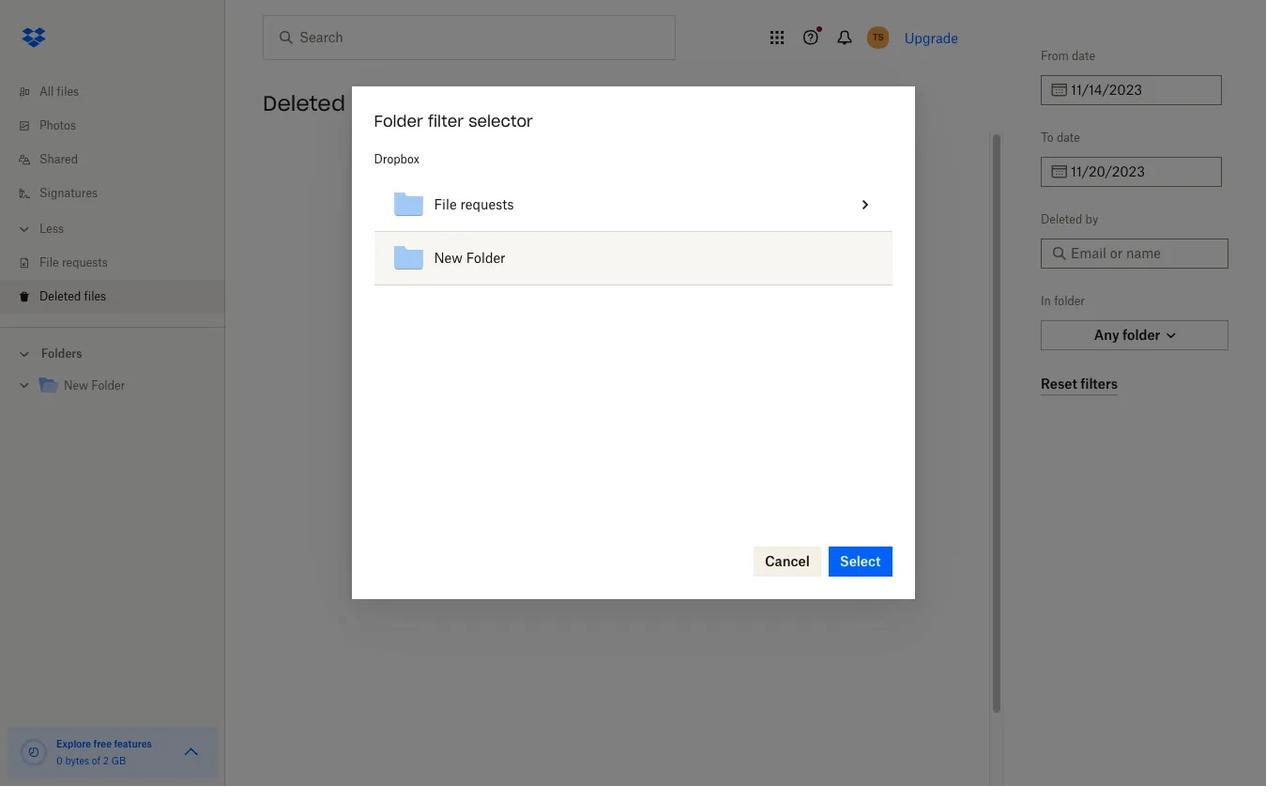 Task type: describe. For each thing, give the bounding box(es) containing it.
photos
[[39, 118, 76, 132]]

all
[[39, 85, 54, 99]]

to
[[1041, 131, 1054, 145]]

table inside folder filter selector dialog
[[374, 178, 893, 285]]

file requests inside "list"
[[39, 255, 108, 270]]

To date text field
[[1072, 162, 1211, 182]]

by
[[1086, 212, 1099, 226]]

gb
[[111, 755, 126, 766]]

2
[[103, 755, 109, 766]]

shared
[[39, 152, 78, 166]]

deleted files inside list item
[[39, 289, 106, 303]]

date for to date
[[1057, 131, 1081, 145]]

row group inside folder filter selector dialog
[[374, 178, 893, 285]]

date for from date
[[1073, 49, 1096, 63]]

upgrade
[[905, 30, 959, 46]]

file inside "list"
[[39, 255, 59, 270]]

folder
[[1055, 294, 1086, 308]]

file inside row
[[434, 196, 457, 212]]

less
[[39, 222, 64, 236]]

file requests inside row
[[434, 196, 514, 212]]

requests inside row
[[461, 196, 514, 212]]

signatures
[[39, 186, 98, 200]]

filters
[[747, 525, 787, 544]]

new folder row
[[374, 232, 893, 285]]

explore
[[56, 738, 91, 749]]

shared link
[[15, 143, 225, 177]]

cancel button
[[754, 546, 821, 576]]

deleted inside list item
[[39, 289, 81, 303]]

adjusting
[[641, 525, 707, 544]]

dropbox
[[374, 152, 420, 166]]

folders
[[41, 347, 82, 361]]

selector
[[469, 111, 533, 130]]

photos link
[[15, 109, 225, 143]]

deleted by
[[1041, 212, 1099, 226]]

from date
[[1041, 49, 1096, 63]]

from
[[1041, 49, 1070, 63]]

deleted files list item
[[0, 280, 225, 314]]

files right all
[[57, 85, 79, 99]]

0 vertical spatial deleted
[[263, 90, 346, 116]]

file requests link
[[15, 246, 225, 280]]

cancel
[[765, 553, 810, 569]]

dropbox image
[[15, 19, 53, 56]]

list containing all files
[[0, 64, 225, 327]]

in
[[1041, 294, 1052, 308]]

folders button
[[0, 339, 225, 367]]

try
[[614, 525, 637, 544]]

to date
[[1041, 131, 1081, 145]]

explore free features 0 bytes of 2 gb
[[56, 738, 152, 766]]

of
[[92, 755, 101, 766]]

free
[[94, 738, 112, 749]]



Task type: locate. For each thing, give the bounding box(es) containing it.
quota usage element
[[19, 737, 49, 767]]

file down filter
[[434, 196, 457, 212]]

files up dropbox
[[352, 90, 396, 116]]

folder for new folder row
[[466, 250, 506, 265]]

new folder inside new folder row
[[434, 250, 506, 265]]

files inside list item
[[84, 289, 106, 303]]

1 vertical spatial new
[[64, 378, 88, 393]]

your
[[711, 525, 742, 544]]

requests down selector
[[461, 196, 514, 212]]

requests
[[461, 196, 514, 212], [62, 255, 108, 270]]

folder filter selector
[[374, 111, 533, 130]]

files
[[57, 85, 79, 99], [352, 90, 396, 116], [84, 289, 106, 303], [532, 525, 561, 544]]

filter
[[428, 111, 464, 130]]

deleted
[[475, 525, 528, 544]]

file
[[434, 196, 457, 212], [39, 255, 59, 270]]

folder for the new folder link
[[91, 378, 125, 393]]

0 horizontal spatial new
[[64, 378, 88, 393]]

0 horizontal spatial new folder
[[64, 378, 125, 393]]

date right from
[[1073, 49, 1096, 63]]

signatures link
[[15, 177, 225, 210]]

deleted files link
[[15, 280, 225, 314]]

files left the found.
[[532, 525, 561, 544]]

1 horizontal spatial deleted
[[263, 90, 346, 116]]

2 vertical spatial deleted
[[39, 289, 81, 303]]

list
[[0, 64, 225, 327]]

date right "to"
[[1057, 131, 1081, 145]]

select button
[[829, 546, 893, 576]]

1 vertical spatial requests
[[62, 255, 108, 270]]

0 vertical spatial new folder
[[434, 250, 506, 265]]

2 vertical spatial folder
[[91, 378, 125, 393]]

new
[[434, 250, 463, 265], [64, 378, 88, 393]]

deleted files
[[263, 90, 396, 116], [39, 289, 106, 303]]

0 vertical spatial date
[[1073, 49, 1096, 63]]

1 vertical spatial deleted
[[1041, 212, 1083, 226]]

0 horizontal spatial deleted files
[[39, 289, 106, 303]]

new folder for the new folder link
[[64, 378, 125, 393]]

file requests row
[[374, 178, 893, 232]]

0 horizontal spatial file
[[39, 255, 59, 270]]

table containing file requests
[[374, 178, 893, 285]]

less image
[[15, 220, 34, 239]]

file requests down less
[[39, 255, 108, 270]]

1 vertical spatial file
[[39, 255, 59, 270]]

deleted files down "file requests" link
[[39, 289, 106, 303]]

folder filter selector dialog
[[352, 86, 915, 599]]

0 vertical spatial file requests
[[434, 196, 514, 212]]

2 horizontal spatial deleted
[[1041, 212, 1083, 226]]

1 vertical spatial new folder
[[64, 378, 125, 393]]

requests up deleted files list item
[[62, 255, 108, 270]]

1 horizontal spatial folder
[[374, 111, 423, 130]]

1 horizontal spatial new folder
[[434, 250, 506, 265]]

new inside row
[[434, 250, 463, 265]]

file requests
[[434, 196, 514, 212], [39, 255, 108, 270]]

0 vertical spatial folder
[[374, 111, 423, 130]]

new folder link
[[38, 374, 210, 399]]

folder inside new folder row
[[466, 250, 506, 265]]

new for new folder row
[[434, 250, 463, 265]]

features
[[114, 738, 152, 749]]

1 horizontal spatial file requests
[[434, 196, 514, 212]]

new folder for new folder row
[[434, 250, 506, 265]]

0 vertical spatial deleted files
[[263, 90, 396, 116]]

file requests down folder filter selector in the top left of the page
[[434, 196, 514, 212]]

2 horizontal spatial folder
[[466, 250, 506, 265]]

bytes
[[65, 755, 89, 766]]

select
[[840, 553, 881, 569]]

no
[[450, 525, 471, 544]]

folder
[[374, 111, 423, 130], [466, 250, 506, 265], [91, 378, 125, 393]]

0 horizontal spatial deleted
[[39, 289, 81, 303]]

no deleted files found. try adjusting your filters
[[450, 525, 787, 544]]

deleted files up dropbox
[[263, 90, 396, 116]]

new for the new folder link
[[64, 378, 88, 393]]

all files
[[39, 85, 79, 99]]

files down "file requests" link
[[84, 289, 106, 303]]

1 horizontal spatial file
[[434, 196, 457, 212]]

template stateless image
[[855, 193, 877, 216]]

upgrade link
[[905, 30, 959, 46]]

1 horizontal spatial requests
[[461, 196, 514, 212]]

0
[[56, 755, 63, 766]]

deleted
[[263, 90, 346, 116], [1041, 212, 1083, 226], [39, 289, 81, 303]]

file down less
[[39, 255, 59, 270]]

in folder
[[1041, 294, 1086, 308]]

0 horizontal spatial requests
[[62, 255, 108, 270]]

1 vertical spatial deleted files
[[39, 289, 106, 303]]

new folder
[[434, 250, 506, 265], [64, 378, 125, 393]]

row group
[[374, 178, 893, 285]]

folder inside the new folder link
[[91, 378, 125, 393]]

table
[[374, 178, 893, 285]]

date
[[1073, 49, 1096, 63], [1057, 131, 1081, 145]]

1 vertical spatial date
[[1057, 131, 1081, 145]]

1 horizontal spatial deleted files
[[263, 90, 396, 116]]

found.
[[566, 525, 610, 544]]

1 horizontal spatial new
[[434, 250, 463, 265]]

row group containing file requests
[[374, 178, 893, 285]]

1 vertical spatial folder
[[466, 250, 506, 265]]

0 horizontal spatial file requests
[[39, 255, 108, 270]]

0 vertical spatial new
[[434, 250, 463, 265]]

cell
[[809, 178, 840, 232], [840, 178, 893, 232], [831, 232, 862, 285], [862, 232, 893, 285]]

0 vertical spatial file
[[434, 196, 457, 212]]

0 vertical spatial requests
[[461, 196, 514, 212]]

1 vertical spatial file requests
[[39, 255, 108, 270]]

From date text field
[[1072, 80, 1211, 100]]

all files link
[[15, 75, 225, 109]]

0 horizontal spatial folder
[[91, 378, 125, 393]]



Task type: vqa. For each thing, say whether or not it's contained in the screenshot.
right Deleted files
yes



